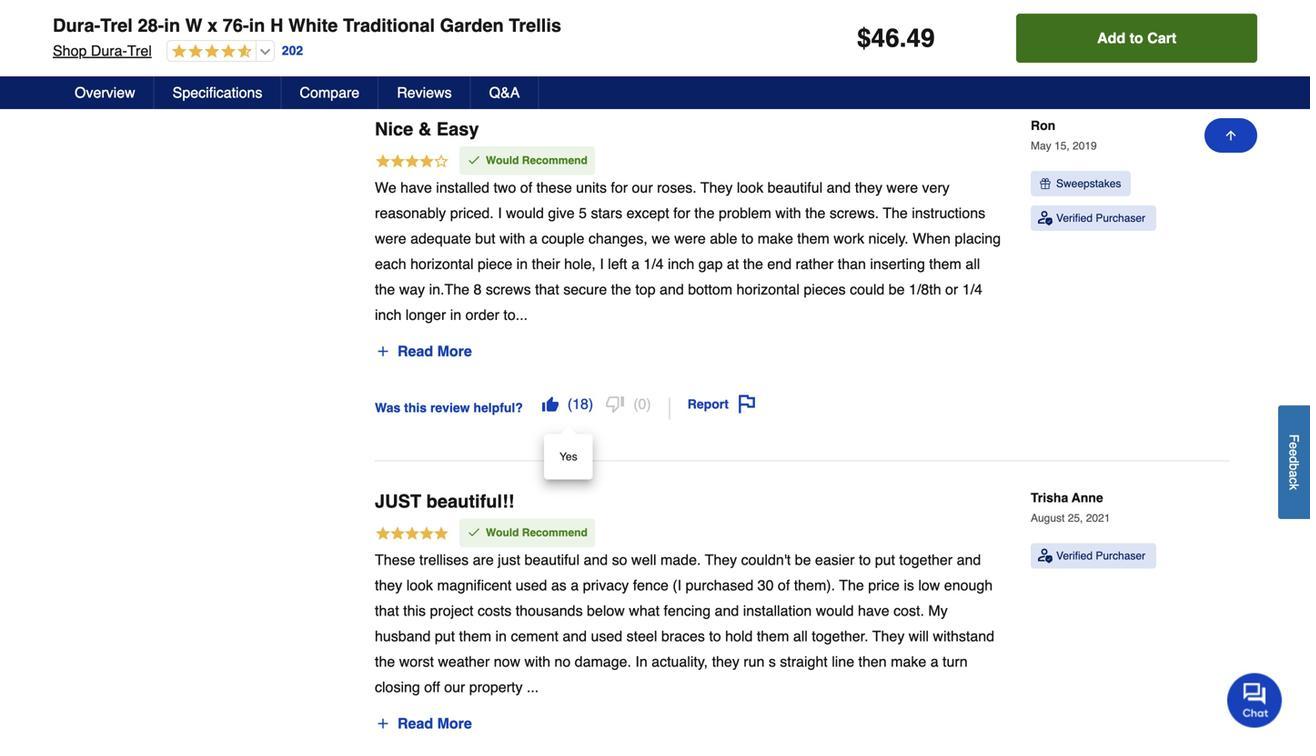 Task type: vqa. For each thing, say whether or not it's contained in the screenshot.
Eligible
no



Task type: locate. For each thing, give the bounding box(es) containing it.
1 vertical spatial verified
[[1057, 550, 1093, 563]]

f
[[1287, 435, 1302, 442]]

to inside button
[[1130, 30, 1144, 46]]

verified purchaser icon image
[[1038, 211, 1053, 226], [1038, 549, 1053, 564]]

look inside these trellises are just beautiful and so well made. they couldn't be easier to put together and they look magnificent used as a privacy fence (i purchased 30 of them). the price is low enough that this project costs thousands below what fencing and installation would have cost.  my husband put them in cement and used steel braces to hold them all together. they will withstand the worst weather now with no damage.  in actuality, they run s straight line then make a turn closing off our property ...
[[407, 578, 433, 594]]

verified purchaser icon image down august
[[1038, 549, 1053, 564]]

25,
[[1068, 512, 1083, 525]]

read for nice
[[398, 343, 433, 360]]

put up price
[[875, 552, 895, 569]]

1 horizontal spatial would
[[816, 603, 854, 620]]

0 vertical spatial i
[[498, 205, 502, 222]]

1 vertical spatial used
[[591, 629, 623, 645]]

0 vertical spatial inch
[[668, 256, 695, 273]]

two
[[494, 179, 516, 196]]

1 verified purchaser from the top
[[1057, 212, 1146, 225]]

f e e d b a c k button
[[1279, 406, 1310, 520]]

checkmark image
[[467, 526, 481, 540]]

a up their
[[530, 230, 538, 247]]

we
[[652, 230, 670, 247]]

1 horizontal spatial )
[[647, 396, 651, 413]]

cart
[[1148, 30, 1177, 46]]

1 vertical spatial verified purchaser icon image
[[1038, 549, 1053, 564]]

read more for beautiful!!
[[398, 716, 472, 733]]

just beautiful!!
[[375, 491, 514, 512]]

2 helpful? from the top
[[474, 401, 523, 416]]

would down two
[[506, 205, 544, 222]]

1 horizontal spatial have
[[858, 603, 890, 620]]

1 plus image from the top
[[376, 344, 390, 359]]

for
[[611, 179, 628, 196], [674, 205, 691, 222]]

1 vertical spatial be
[[795, 552, 811, 569]]

trel up shop dura-trel
[[100, 15, 133, 36]]

1 vertical spatial verified purchaser
[[1057, 550, 1146, 563]]

28-
[[138, 15, 164, 36]]

of right 30 at the bottom right
[[778, 578, 790, 594]]

would
[[506, 205, 544, 222], [816, 603, 854, 620]]

costs
[[478, 603, 512, 620]]

to...
[[504, 307, 528, 324]]

read more button for beautiful!!
[[375, 710, 473, 739]]

they up screws.
[[855, 179, 883, 196]]

beautiful up as
[[525, 552, 580, 569]]

were left very
[[887, 179, 918, 196]]

0 vertical spatial have
[[401, 179, 432, 196]]

i down two
[[498, 205, 502, 222]]

1 horizontal spatial look
[[737, 179, 764, 196]]

read more for &
[[398, 343, 472, 360]]

a up the k
[[1287, 471, 1302, 478]]

1 vertical spatial put
[[435, 629, 455, 645]]

more down order
[[437, 343, 472, 360]]

0 horizontal spatial used
[[516, 578, 547, 594]]

recommend up as
[[522, 527, 588, 540]]

we have installed two of these units for our roses. they look beautiful and they were very reasonably priced. i would give 5 stars except for the problem with the screws. the instructions were adequate but with a couple changes, we were able to make them work nicely. when placing each horizontal piece in their hole, i left a 1/4 inch gap at the end rather than inserting them all the way in.the 8 screws that secure the top and bottom horizontal pieces could be 1/8th or 1/4 inch longer in order to...
[[375, 179, 1001, 324]]

1 read more button from the top
[[375, 337, 473, 366]]

be up them).
[[795, 552, 811, 569]]

rather
[[796, 256, 834, 273]]

1 vertical spatial make
[[891, 654, 927, 671]]

our inside we have installed two of these units for our roses. they look beautiful and they were very reasonably priced. i would give 5 stars except for the problem with the screws. the instructions were adequate but with a couple changes, we were able to make them work nicely. when placing each horizontal piece in their hole, i left a 1/4 inch gap at the end rather than inserting them all the way in.the 8 screws that secure the top and bottom horizontal pieces could be 1/8th or 1/4 inch longer in order to...
[[632, 179, 653, 196]]

0 vertical spatial verified purchaser
[[1057, 212, 1146, 225]]

look down trellises
[[407, 578, 433, 594]]

reasonably
[[375, 205, 446, 222]]

1 was from the top
[[375, 28, 401, 43]]

recommend for nice & easy
[[522, 154, 588, 167]]

0 vertical spatial would
[[506, 205, 544, 222]]

review for filled icons
[[430, 401, 470, 416]]

0 vertical spatial plus image
[[376, 344, 390, 359]]

1 vertical spatial read more
[[398, 716, 472, 733]]

would recommend
[[486, 154, 588, 167], [486, 527, 588, 540]]

would inside we have installed two of these units for our roses. they look beautiful and they were very reasonably priced. i would give 5 stars except for the problem with the screws. the instructions were adequate but with a couple changes, we were able to make them work nicely. when placing each horizontal piece in their hole, i left a 1/4 inch gap at the end rather than inserting them all the way in.the 8 screws that secure the top and bottom horizontal pieces could be 1/8th or 1/4 inch longer in order to...
[[506, 205, 544, 222]]

the inside these trellises are just beautiful and so well made. they couldn't be easier to put together and they look magnificent used as a privacy fence (i purchased 30 of them). the price is low enough that this project costs thousands below what fencing and installation would have cost.  my husband put them in cement and used steel braces to hold them all together. they will withstand the worst weather now with no damage.  in actuality, they run s straight line then make a turn closing off our property ...
[[839, 578, 864, 594]]

0 vertical spatial was this review helpful?
[[375, 28, 523, 43]]

0 vertical spatial make
[[758, 230, 793, 247]]

the up nicely.
[[883, 205, 908, 222]]

0 vertical spatial put
[[875, 552, 895, 569]]

0 horizontal spatial of
[[520, 179, 533, 196]]

2 was from the top
[[375, 401, 401, 416]]

4.6 stars image
[[167, 44, 252, 61]]

a right as
[[571, 578, 579, 594]]

0 horizontal spatial they
[[375, 578, 402, 594]]

e up b
[[1287, 450, 1302, 457]]

plus image down each
[[376, 344, 390, 359]]

0 horizontal spatial beautiful
[[525, 552, 580, 569]]

beautiful inside we have installed two of these units for our roses. they look beautiful and they were very reasonably priced. i would give 5 stars except for the problem with the screws. the instructions were adequate but with a couple changes, we were able to make them work nicely. when placing each horizontal piece in their hole, i left a 1/4 inch gap at the end rather than inserting them all the way in.the 8 screws that secure the top and bottom horizontal pieces could be 1/8th or 1/4 inch longer in order to...
[[768, 179, 823, 196]]

plus image down the closing
[[376, 717, 390, 732]]

read down off
[[398, 716, 433, 733]]

have inside these trellises are just beautiful and so well made. they couldn't be easier to put together and they look magnificent used as a privacy fence (i purchased 30 of them). the price is low enough that this project costs thousands below what fencing and installation would have cost.  my husband put them in cement and used steel braces to hold them all together. they will withstand the worst weather now with no damage.  in actuality, they run s straight line then make a turn closing off our property ...
[[858, 603, 890, 620]]

2 was this review helpful? from the top
[[375, 401, 523, 416]]

0 horizontal spatial that
[[375, 603, 399, 620]]

1 horizontal spatial of
[[778, 578, 790, 594]]

0 vertical spatial the
[[883, 205, 908, 222]]

put
[[875, 552, 895, 569], [435, 629, 455, 645]]

1 horizontal spatial they
[[712, 654, 740, 671]]

make up "end"
[[758, 230, 793, 247]]

1 horizontal spatial horizontal
[[737, 281, 800, 298]]

compare
[[300, 84, 360, 101]]

1 vertical spatial look
[[407, 578, 433, 594]]

2 review from the top
[[430, 401, 470, 416]]

specifications button
[[154, 76, 282, 109]]

1 vertical spatial beautiful
[[525, 552, 580, 569]]

they inside we have installed two of these units for our roses. they look beautiful and they were very reasonably priced. i would give 5 stars except for the problem with the screws. the instructions were adequate but with a couple changes, we were able to make them work nicely. when placing each horizontal piece in their hole, i left a 1/4 inch gap at the end rather than inserting them all the way in.the 8 screws that secure the top and bottom horizontal pieces could be 1/8th or 1/4 inch longer in order to...
[[701, 179, 733, 196]]

the down each
[[375, 281, 395, 298]]

1 ) from the left
[[589, 396, 594, 413]]

1 vertical spatial more
[[437, 716, 472, 733]]

2 read more from the top
[[398, 716, 472, 733]]

would up together.
[[816, 603, 854, 620]]

of right two
[[520, 179, 533, 196]]

( for 18
[[568, 396, 572, 413]]

verified down 25,
[[1057, 550, 1093, 563]]

in inside these trellises are just beautiful and so well made. they couldn't be easier to put together and they look magnificent used as a privacy fence (i purchased 30 of them). the price is low enough that this project costs thousands below what fencing and installation would have cost.  my husband put them in cement and used steel braces to hold them all together. they will withstand the worst weather now with no damage.  in actuality, they run s straight line then make a turn closing off our property ...
[[496, 629, 507, 645]]

plus image
[[376, 344, 390, 359], [376, 717, 390, 732]]

beautiful
[[768, 179, 823, 196], [525, 552, 580, 569]]

helpful? for thumb up image
[[474, 28, 523, 43]]

0 vertical spatial review
[[430, 28, 470, 43]]

cost.
[[894, 603, 925, 620]]

turn
[[943, 654, 968, 671]]

the up the closing
[[375, 654, 395, 671]]

.
[[900, 24, 907, 53]]

1 horizontal spatial our
[[632, 179, 653, 196]]

a right left
[[632, 256, 640, 273]]

0 vertical spatial all
[[966, 256, 980, 273]]

all
[[966, 256, 980, 273], [793, 629, 808, 645]]

read more button down off
[[375, 710, 473, 739]]

2 recommend from the top
[[522, 527, 588, 540]]

0 horizontal spatial our
[[444, 680, 465, 696]]

arrow up image
[[1224, 128, 1239, 143]]

2 vertical spatial this
[[403, 603, 426, 620]]

1 vertical spatial of
[[778, 578, 790, 594]]

privacy
[[583, 578, 629, 594]]

2 ) from the left
[[647, 396, 651, 413]]

horizontal down "end"
[[737, 281, 800, 298]]

2 read from the top
[[398, 716, 433, 733]]

verified purchaser icon image down sweepstakes badge image at the right top of the page
[[1038, 211, 1053, 226]]

1 read from the top
[[398, 343, 433, 360]]

1 horizontal spatial (
[[634, 396, 638, 413]]

more down off
[[437, 716, 472, 733]]

the down easier
[[839, 578, 864, 594]]

1 was this review helpful? from the top
[[375, 28, 523, 43]]

1 purchaser from the top
[[1096, 212, 1146, 225]]

helpful? left thumb up image
[[474, 28, 523, 43]]

they left "run" on the bottom right
[[712, 654, 740, 671]]

read more button
[[375, 337, 473, 366], [375, 710, 473, 739]]

1 horizontal spatial were
[[674, 230, 706, 247]]

more for &
[[437, 343, 472, 360]]

0 horizontal spatial have
[[401, 179, 432, 196]]

purchaser down sweepstakes
[[1096, 212, 1146, 225]]

) for ( 18 )
[[589, 396, 594, 413]]

make inside these trellises are just beautiful and so well made. they couldn't be easier to put together and they look magnificent used as a privacy fence (i purchased 30 of them). the price is low enough that this project costs thousands below what fencing and installation would have cost.  my husband put them in cement and used steel braces to hold them all together. they will withstand the worst weather now with no damage.  in actuality, they run s straight line then make a turn closing off our property ...
[[891, 654, 927, 671]]

review
[[430, 28, 470, 43], [430, 401, 470, 416]]

ron
[[1031, 118, 1056, 133]]

in up now
[[496, 629, 507, 645]]

1 verified from the top
[[1057, 212, 1093, 225]]

would recommend up just on the bottom left
[[486, 527, 588, 540]]

our up except
[[632, 179, 653, 196]]

a left turn
[[931, 654, 939, 671]]

1 vertical spatial recommend
[[522, 527, 588, 540]]

was this review helpful? for thumb up image
[[375, 28, 523, 43]]

0 vertical spatial used
[[516, 578, 547, 594]]

order
[[466, 307, 500, 324]]

would for nice & easy
[[486, 154, 519, 167]]

1 vertical spatial they
[[375, 578, 402, 594]]

1 vertical spatial purchaser
[[1096, 550, 1146, 563]]

2 ( from the left
[[634, 396, 638, 413]]

checkmark image
[[467, 153, 481, 167]]

add to cart
[[1098, 30, 1177, 46]]

thumb up image
[[542, 23, 560, 41]]

shop
[[53, 42, 87, 59]]

2 would recommend from the top
[[486, 527, 588, 540]]

read for just
[[398, 716, 433, 733]]

0 horizontal spatial look
[[407, 578, 433, 594]]

0 vertical spatial they
[[701, 179, 733, 196]]

have down the 4 stars image
[[401, 179, 432, 196]]

1/4 down we at top
[[644, 256, 664, 273]]

beautiful up problem
[[768, 179, 823, 196]]

2019
[[1073, 140, 1097, 152]]

(
[[568, 396, 572, 413], [634, 396, 638, 413]]

0 vertical spatial read more
[[398, 343, 472, 360]]

1 vertical spatial all
[[793, 629, 808, 645]]

yes
[[560, 451, 578, 464]]

0 vertical spatial was
[[375, 28, 401, 43]]

this inside these trellises are just beautiful and so well made. they couldn't be easier to put together and they look magnificent used as a privacy fence (i purchased 30 of them). the price is low enough that this project costs thousands below what fencing and installation would have cost.  my husband put them in cement and used steel braces to hold them all together. they will withstand the worst weather now with no damage.  in actuality, they run s straight line then make a turn closing off our property ...
[[403, 603, 426, 620]]

they
[[855, 179, 883, 196], [375, 578, 402, 594], [712, 654, 740, 671]]

with right the but
[[500, 230, 526, 247]]

1 vertical spatial have
[[858, 603, 890, 620]]

horizontal down adequate
[[411, 256, 474, 273]]

in
[[636, 654, 648, 671]]

0 vertical spatial for
[[611, 179, 628, 196]]

1 review from the top
[[430, 28, 470, 43]]

2 verified purchaser icon image from the top
[[1038, 549, 1053, 564]]

1 horizontal spatial inch
[[668, 256, 695, 273]]

1/4 right or at the right top of the page
[[963, 281, 983, 298]]

more for beautiful!!
[[437, 716, 472, 733]]

1 vertical spatial would
[[486, 527, 519, 540]]

5 stars image
[[375, 526, 450, 545]]

make
[[758, 230, 793, 247], [891, 654, 927, 671]]

anne
[[1072, 491, 1104, 506]]

verified purchaser down "2021"
[[1057, 550, 1146, 563]]

) right thumb down image
[[647, 396, 651, 413]]

0 vertical spatial horizontal
[[411, 256, 474, 273]]

0 horizontal spatial would
[[506, 205, 544, 222]]

were right we at top
[[674, 230, 706, 247]]

thumb down image
[[606, 395, 624, 414]]

1 vertical spatial was
[[375, 401, 401, 416]]

worst
[[399, 654, 434, 671]]

all inside we have installed two of these units for our roses. they look beautiful and they were very reasonably priced. i would give 5 stars except for the problem with the screws. the instructions were adequate but with a couple changes, we were able to make them work nicely. when placing each horizontal piece in their hole, i left a 1/4 inch gap at the end rather than inserting them all the way in.the 8 screws that secure the top and bottom horizontal pieces could be 1/8th or 1/4 inch longer in order to...
[[966, 256, 980, 273]]

trisha anne august 25, 2021
[[1031, 491, 1111, 525]]

our inside these trellises are just beautiful and so well made. they couldn't be easier to put together and they look magnificent used as a privacy fence (i purchased 30 of them). the price is low enough that this project costs thousands below what fencing and installation would have cost.  my husband put them in cement and used steel braces to hold them all together. they will withstand the worst weather now with no damage.  in actuality, they run s straight line then make a turn closing off our property ...
[[444, 680, 465, 696]]

1 vertical spatial this
[[404, 401, 427, 416]]

with
[[776, 205, 801, 222], [500, 230, 526, 247], [525, 654, 551, 671]]

with inside these trellises are just beautiful and so well made. they couldn't be easier to put together and they look magnificent used as a privacy fence (i purchased 30 of them). the price is low enough that this project costs thousands below what fencing and installation would have cost.  my husband put them in cement and used steel braces to hold them all together. they will withstand the worst weather now with no damage.  in actuality, they run s straight line then make a turn closing off our property ...
[[525, 654, 551, 671]]

inch left gap
[[668, 256, 695, 273]]

1 vertical spatial with
[[500, 230, 526, 247]]

0 vertical spatial recommend
[[522, 154, 588, 167]]

low
[[919, 578, 940, 594]]

would recommend for just beautiful!!
[[486, 527, 588, 540]]

) left thumb down image
[[589, 396, 594, 413]]

report
[[688, 397, 729, 412]]

make down will
[[891, 654, 927, 671]]

that down their
[[535, 281, 559, 298]]

dura- up shop
[[53, 15, 100, 36]]

0 vertical spatial they
[[855, 179, 883, 196]]

weather
[[438, 654, 490, 671]]

verified down sweepstakes
[[1057, 212, 1093, 225]]

hold
[[725, 629, 753, 645]]

1 vertical spatial would recommend
[[486, 527, 588, 540]]

end
[[768, 256, 792, 273]]

2 plus image from the top
[[376, 717, 390, 732]]

would recommend up "these"
[[486, 154, 588, 167]]

1 ( from the left
[[568, 396, 572, 413]]

they up "purchased"
[[705, 552, 737, 569]]

would for just beautiful!!
[[486, 527, 519, 540]]

1/4
[[644, 256, 664, 273], [963, 281, 983, 298]]

1 horizontal spatial all
[[966, 256, 980, 273]]

1 horizontal spatial make
[[891, 654, 927, 671]]

that up the husband
[[375, 603, 399, 620]]

read more down off
[[398, 716, 472, 733]]

or
[[946, 281, 959, 298]]

0 horizontal spatial horizontal
[[411, 256, 474, 273]]

and left so
[[584, 552, 608, 569]]

just
[[375, 491, 421, 512]]

they up the then
[[873, 629, 905, 645]]

put down project
[[435, 629, 455, 645]]

traditional
[[343, 15, 435, 36]]

1 recommend from the top
[[522, 154, 588, 167]]

be
[[889, 281, 905, 298], [795, 552, 811, 569]]

look up problem
[[737, 179, 764, 196]]

used down below
[[591, 629, 623, 645]]

2 more from the top
[[437, 716, 472, 733]]

and
[[827, 179, 851, 196], [660, 281, 684, 298], [584, 552, 608, 569], [957, 552, 981, 569], [715, 603, 739, 620], [563, 629, 587, 645]]

0 vertical spatial 1/4
[[644, 256, 664, 273]]

dura-
[[53, 15, 100, 36], [91, 42, 127, 59]]

...
[[527, 680, 539, 696]]

were up each
[[375, 230, 407, 247]]

our right off
[[444, 680, 465, 696]]

2 vertical spatial with
[[525, 654, 551, 671]]

1 horizontal spatial 1/4
[[963, 281, 983, 298]]

may
[[1031, 140, 1052, 152]]

1 e from the top
[[1287, 442, 1302, 450]]

0 horizontal spatial 1/4
[[644, 256, 664, 273]]

sweepstakes badge image
[[1038, 176, 1053, 191]]

0 horizontal spatial all
[[793, 629, 808, 645]]

to right the add on the top of the page
[[1130, 30, 1144, 46]]

46
[[871, 24, 900, 53]]

recommend up "these"
[[522, 154, 588, 167]]

1 helpful? from the top
[[474, 28, 523, 43]]

1 vertical spatial helpful?
[[474, 401, 523, 416]]

with left no
[[525, 654, 551, 671]]

them
[[797, 230, 830, 247], [929, 256, 962, 273], [459, 629, 492, 645], [757, 629, 789, 645]]

they up problem
[[701, 179, 733, 196]]

0 vertical spatial read more button
[[375, 337, 473, 366]]

0 vertical spatial of
[[520, 179, 533, 196]]

the inside these trellises are just beautiful and so well made. they couldn't be easier to put together and they look magnificent used as a privacy fence (i purchased 30 of them). the price is low enough that this project costs thousands below what fencing and installation would have cost.  my husband put them in cement and used steel braces to hold them all together. they will withstand the worst weather now with no damage.  in actuality, they run s straight line then make a turn closing off our property ...
[[375, 654, 395, 671]]

would up two
[[486, 154, 519, 167]]

1/8th
[[909, 281, 942, 298]]

1 would from the top
[[486, 154, 519, 167]]

1 more from the top
[[437, 343, 472, 360]]

and right top
[[660, 281, 684, 298]]

1 vertical spatial i
[[600, 256, 604, 273]]

was
[[375, 28, 401, 43], [375, 401, 401, 416]]

1 vertical spatial dura-
[[91, 42, 127, 59]]

1 vertical spatial inch
[[375, 307, 402, 324]]

purchaser down "2021"
[[1096, 550, 1146, 563]]

they down these
[[375, 578, 402, 594]]

the
[[695, 205, 715, 222], [806, 205, 826, 222], [743, 256, 763, 273], [375, 281, 395, 298], [611, 281, 632, 298], [375, 654, 395, 671]]

0 vertical spatial verified
[[1057, 212, 1093, 225]]

i
[[498, 205, 502, 222], [600, 256, 604, 273]]

a inside f e e d b a c k button
[[1287, 471, 1302, 478]]

( right filled icons
[[568, 396, 572, 413]]

for down roses.
[[674, 205, 691, 222]]

inserting
[[870, 256, 925, 273]]

1 vertical spatial the
[[839, 578, 864, 594]]

is
[[904, 578, 915, 594]]

1 vertical spatial read
[[398, 716, 433, 733]]

1 vertical spatial they
[[705, 552, 737, 569]]

work
[[834, 230, 865, 247]]

installed
[[436, 179, 490, 196]]

read more down longer
[[398, 343, 472, 360]]

0 vertical spatial our
[[632, 179, 653, 196]]

verified purchaser down sweepstakes
[[1057, 212, 1146, 225]]

0 horizontal spatial inch
[[375, 307, 402, 324]]

off
[[424, 680, 440, 696]]

e up the d
[[1287, 442, 1302, 450]]

2 horizontal spatial were
[[887, 179, 918, 196]]

0 vertical spatial would recommend
[[486, 154, 588, 167]]

1 read more from the top
[[398, 343, 472, 360]]

with right problem
[[776, 205, 801, 222]]

0 horizontal spatial )
[[589, 396, 594, 413]]

trel down 28-
[[127, 42, 152, 59]]

2 read more button from the top
[[375, 710, 473, 739]]

e
[[1287, 442, 1302, 450], [1287, 450, 1302, 457]]

2 would from the top
[[486, 527, 519, 540]]

read down longer
[[398, 343, 433, 360]]

0 vertical spatial this
[[404, 28, 427, 43]]

helpful? left filled icons
[[474, 401, 523, 416]]

1 vertical spatial our
[[444, 680, 465, 696]]

be inside we have installed two of these units for our roses. they look beautiful and they were very reasonably priced. i would give 5 stars except for the problem with the screws. the instructions were adequate but with a couple changes, we were able to make them work nicely. when placing each horizontal piece in their hole, i left a 1/4 inch gap at the end rather than inserting them all the way in.the 8 screws that secure the top and bottom horizontal pieces could be 1/8th or 1/4 inch longer in order to...
[[889, 281, 905, 298]]

recommend
[[522, 154, 588, 167], [522, 527, 588, 540]]

husband
[[375, 629, 431, 645]]

$ 46 . 49
[[857, 24, 935, 53]]

give
[[548, 205, 575, 222]]

of inside we have installed two of these units for our roses. they look beautiful and they were very reasonably priced. i would give 5 stars except for the problem with the screws. the instructions were adequate but with a couple changes, we were able to make them work nicely. when placing each horizontal piece in their hole, i left a 1/4 inch gap at the end rather than inserting them all the way in.the 8 screws that secure the top and bottom horizontal pieces could be 1/8th or 1/4 inch longer in order to...
[[520, 179, 533, 196]]

1 would recommend from the top
[[486, 154, 588, 167]]

no
[[555, 654, 571, 671]]

in
[[164, 15, 180, 36], [249, 15, 265, 36], [517, 256, 528, 273], [450, 307, 462, 324], [496, 629, 507, 645]]

0 vertical spatial beautiful
[[768, 179, 823, 196]]

inch down way
[[375, 307, 402, 324]]

2 verified purchaser from the top
[[1057, 550, 1146, 563]]

1 horizontal spatial the
[[883, 205, 908, 222]]

for right units
[[611, 179, 628, 196]]

that
[[535, 281, 559, 298], [375, 603, 399, 620]]

0 vertical spatial verified purchaser icon image
[[1038, 211, 1053, 226]]

0 horizontal spatial (
[[568, 396, 572, 413]]

1 vertical spatial horizontal
[[737, 281, 800, 298]]

1 horizontal spatial beautiful
[[768, 179, 823, 196]]



Task type: describe. For each thing, give the bounding box(es) containing it.
and up screws.
[[827, 179, 851, 196]]

trellises
[[419, 552, 469, 569]]

except
[[627, 205, 670, 222]]

below
[[587, 603, 625, 620]]

was for thumb up image
[[375, 28, 401, 43]]

recommend for just beautiful!!
[[522, 527, 588, 540]]

0 horizontal spatial i
[[498, 205, 502, 222]]

garden
[[440, 15, 504, 36]]

in left their
[[517, 256, 528, 273]]

be inside these trellises are just beautiful and so well made. they couldn't be easier to put together and they look magnificent used as a privacy fence (i purchased 30 of them). the price is low enough that this project costs thousands below what fencing and installation would have cost.  my husband put them in cement and used steel braces to hold them all together. they will withstand the worst weather now with no damage.  in actuality, they run s straight line then make a turn closing off our property ...
[[795, 552, 811, 569]]

together.
[[812, 629, 869, 645]]

review for thumb up image
[[430, 28, 470, 43]]

hole,
[[564, 256, 596, 273]]

this for filled icons
[[404, 401, 427, 416]]

1 horizontal spatial for
[[674, 205, 691, 222]]

gap
[[699, 256, 723, 273]]

in down in.the
[[450, 307, 462, 324]]

2 vertical spatial they
[[873, 629, 905, 645]]

2 purchaser from the top
[[1096, 550, 1146, 563]]

so
[[612, 552, 627, 569]]

nice & easy
[[375, 119, 479, 140]]

the left top
[[611, 281, 632, 298]]

braces
[[661, 629, 705, 645]]

installation
[[743, 603, 812, 620]]

them).
[[794, 578, 835, 594]]

the up 'able'
[[695, 205, 715, 222]]

dura-trel 28-in w x 76-in h white traditional garden trellis
[[53, 15, 562, 36]]

thousands
[[516, 603, 583, 620]]

was this review helpful? for filled icons
[[375, 401, 523, 416]]

1 horizontal spatial put
[[875, 552, 895, 569]]

secure
[[564, 281, 607, 298]]

very
[[922, 179, 950, 196]]

beautiful!!
[[427, 491, 514, 512]]

this for thumb up image
[[404, 28, 427, 43]]

cement
[[511, 629, 559, 645]]

ron may 15, 2019
[[1031, 118, 1097, 152]]

priced.
[[450, 205, 494, 222]]

price
[[868, 578, 900, 594]]

read more button for &
[[375, 337, 473, 366]]

them up rather
[[797, 230, 830, 247]]

of inside these trellises are just beautiful and so well made. they couldn't be easier to put together and they look magnificent used as a privacy fence (i purchased 30 of them). the price is low enough that this project costs thousands below what fencing and installation would have cost.  my husband put them in cement and used steel braces to hold them all together. they will withstand the worst weather now with no damage.  in actuality, they run s straight line then make a turn closing off our property ...
[[778, 578, 790, 594]]

way
[[399, 281, 425, 298]]

each
[[375, 256, 407, 273]]

4 stars image
[[375, 153, 450, 172]]

trellis
[[509, 15, 562, 36]]

beautiful inside these trellises are just beautiful and so well made. they couldn't be easier to put together and they look magnificent used as a privacy fence (i purchased 30 of them). the price is low enough that this project costs thousands below what fencing and installation would have cost.  my husband put them in cement and used steel braces to hold them all together. they will withstand the worst weather now with no damage.  in actuality, they run s straight line then make a turn closing off our property ...
[[525, 552, 580, 569]]

my
[[929, 603, 948, 620]]

steel
[[627, 629, 657, 645]]

0 horizontal spatial for
[[611, 179, 628, 196]]

the right at
[[743, 256, 763, 273]]

trisha
[[1031, 491, 1069, 506]]

the left screws.
[[806, 205, 826, 222]]

76-
[[223, 15, 249, 36]]

august
[[1031, 512, 1065, 525]]

their
[[532, 256, 560, 273]]

0 vertical spatial dura-
[[53, 15, 100, 36]]

1 vertical spatial 1/4
[[963, 281, 983, 298]]

that inside we have installed two of these units for our roses. they look beautiful and they were very reasonably priced. i would give 5 stars except for the problem with the screws. the instructions were adequate but with a couple changes, we were able to make them work nicely. when placing each horizontal piece in their hole, i left a 1/4 inch gap at the end rather than inserting them all the way in.the 8 screws that secure the top and bottom horizontal pieces could be 1/8th or 1/4 inch longer in order to...
[[535, 281, 559, 298]]

adequate
[[411, 230, 471, 247]]

enough
[[944, 578, 993, 594]]

them up or at the right top of the page
[[929, 256, 962, 273]]

couple
[[542, 230, 585, 247]]

and up no
[[563, 629, 587, 645]]

have inside we have installed two of these units for our roses. they look beautiful and they were very reasonably priced. i would give 5 stars except for the problem with the screws. the instructions were adequate but with a couple changes, we were able to make them work nicely. when placing each horizontal piece in their hole, i left a 1/4 inch gap at the end rather than inserting them all the way in.the 8 screws that secure the top and bottom horizontal pieces could be 1/8th or 1/4 inch longer in order to...
[[401, 179, 432, 196]]

the inside we have installed two of these units for our roses. they look beautiful and they were very reasonably priced. i would give 5 stars except for the problem with the screws. the instructions were adequate but with a couple changes, we were able to make them work nicely. when placing each horizontal piece in their hole, i left a 1/4 inch gap at the end rather than inserting them all the way in.the 8 screws that secure the top and bottom horizontal pieces could be 1/8th or 1/4 inch longer in order to...
[[883, 205, 908, 222]]

reviews button
[[379, 76, 471, 109]]

18
[[572, 396, 589, 413]]

$
[[857, 24, 871, 53]]

them up 's'
[[757, 629, 789, 645]]

they inside we have installed two of these units for our roses. they look beautiful and they were very reasonably priced. i would give 5 stars except for the problem with the screws. the instructions were adequate but with a couple changes, we were able to make them work nicely. when placing each horizontal piece in their hole, i left a 1/4 inch gap at the end rather than inserting them all the way in.the 8 screws that secure the top and bottom horizontal pieces could be 1/8th or 1/4 inch longer in order to...
[[855, 179, 883, 196]]

closing
[[375, 680, 420, 696]]

nice
[[375, 119, 413, 140]]

in left h
[[249, 15, 265, 36]]

1 horizontal spatial i
[[600, 256, 604, 273]]

to inside we have installed two of these units for our roses. they look beautiful and they were very reasonably priced. i would give 5 stars except for the problem with the screws. the instructions were adequate but with a couple changes, we were able to make them work nicely. when placing each horizontal piece in their hole, i left a 1/4 inch gap at the end rather than inserting them all the way in.the 8 screws that secure the top and bottom horizontal pieces could be 1/8th or 1/4 inch longer in order to...
[[742, 230, 754, 247]]

fencing
[[664, 603, 711, 620]]

(i
[[673, 578, 682, 594]]

top
[[636, 281, 656, 298]]

then
[[859, 654, 887, 671]]

that inside these trellises are just beautiful and so well made. they couldn't be easier to put together and they look magnificent used as a privacy fence (i purchased 30 of them). the price is low enough that this project costs thousands below what fencing and installation would have cost.  my husband put them in cement and used steel braces to hold them all together. they will withstand the worst weather now with no damage.  in actuality, they run s straight line then make a turn closing off our property ...
[[375, 603, 399, 620]]

damage.
[[575, 654, 632, 671]]

sweepstakes
[[1057, 177, 1122, 190]]

bottom
[[688, 281, 733, 298]]

&
[[418, 119, 432, 140]]

q&a button
[[471, 76, 539, 109]]

( for 0
[[634, 396, 638, 413]]

2 verified from the top
[[1057, 550, 1093, 563]]

easy
[[437, 119, 479, 140]]

) for ( 0 )
[[647, 396, 651, 413]]

screws.
[[830, 205, 879, 222]]

but
[[475, 230, 496, 247]]

2021
[[1086, 512, 1111, 525]]

0 vertical spatial trel
[[100, 15, 133, 36]]

0
[[638, 396, 647, 413]]

b
[[1287, 464, 1302, 471]]

placing
[[955, 230, 1001, 247]]

flag image
[[738, 395, 756, 414]]

in left "w"
[[164, 15, 180, 36]]

changes,
[[589, 230, 648, 247]]

0 horizontal spatial were
[[375, 230, 407, 247]]

15,
[[1055, 140, 1070, 152]]

just
[[498, 552, 521, 569]]

longer
[[406, 307, 446, 324]]

in.the
[[429, 281, 470, 298]]

and down "purchased"
[[715, 603, 739, 620]]

compare button
[[282, 76, 379, 109]]

couldn't
[[741, 552, 791, 569]]

8
[[474, 281, 482, 298]]

all inside these trellises are just beautiful and so well made. they couldn't be easier to put together and they look magnificent used as a privacy fence (i purchased 30 of them). the price is low enough that this project costs thousands below what fencing and installation would have cost.  my husband put them in cement and used steel braces to hold them all together. they will withstand the worst weather now with no damage.  in actuality, they run s straight line then make a turn closing off our property ...
[[793, 629, 808, 645]]

to right easier
[[859, 552, 871, 569]]

helpful? for filled icons
[[474, 401, 523, 416]]

30
[[758, 578, 774, 594]]

what
[[629, 603, 660, 620]]

specifications
[[173, 84, 262, 101]]

49
[[907, 24, 935, 53]]

1 vertical spatial trel
[[127, 42, 152, 59]]

h
[[270, 15, 283, 36]]

would recommend for nice & easy
[[486, 154, 588, 167]]

chat invite button image
[[1228, 673, 1283, 729]]

would inside these trellises are just beautiful and so well made. they couldn't be easier to put together and they look magnificent used as a privacy fence (i purchased 30 of them). the price is low enough that this project costs thousands below what fencing and installation would have cost.  my husband put them in cement and used steel braces to hold them all together. they will withstand the worst weather now with no damage.  in actuality, they run s straight line then make a turn closing off our property ...
[[816, 603, 854, 620]]

2 vertical spatial they
[[712, 654, 740, 671]]

fence
[[633, 578, 669, 594]]

stars
[[591, 205, 623, 222]]

reviews
[[397, 84, 452, 101]]

these
[[375, 552, 415, 569]]

k
[[1287, 484, 1302, 491]]

filled icons image
[[542, 396, 559, 413]]

plus image for nice
[[376, 344, 390, 359]]

x
[[208, 15, 218, 36]]

make inside we have installed two of these units for our roses. they look beautiful and they were very reasonably priced. i would give 5 stars except for the problem with the screws. the instructions were adequate but with a couple changes, we were able to make them work nicely. when placing each horizontal piece in their hole, i left a 1/4 inch gap at the end rather than inserting them all the way in.the 8 screws that secure the top and bottom horizontal pieces could be 1/8th or 1/4 inch longer in order to...
[[758, 230, 793, 247]]

magnificent
[[437, 578, 512, 594]]

than
[[838, 256, 866, 273]]

0 vertical spatial with
[[776, 205, 801, 222]]

now
[[494, 654, 521, 671]]

plus image for just
[[376, 717, 390, 732]]

are
[[473, 552, 494, 569]]

was for filled icons
[[375, 401, 401, 416]]

them up weather
[[459, 629, 492, 645]]

these
[[537, 179, 572, 196]]

1 verified purchaser icon image from the top
[[1038, 211, 1053, 226]]

to left hold
[[709, 629, 721, 645]]

look inside we have installed two of these units for our roses. they look beautiful and they were very reasonably priced. i would give 5 stars except for the problem with the screws. the instructions were adequate but with a couple changes, we were able to make them work nicely. when placing each horizontal piece in their hole, i left a 1/4 inch gap at the end rather than inserting them all the way in.the 8 screws that secure the top and bottom horizontal pieces could be 1/8th or 1/4 inch longer in order to...
[[737, 179, 764, 196]]

1 horizontal spatial used
[[591, 629, 623, 645]]

units
[[576, 179, 607, 196]]

s
[[769, 654, 776, 671]]

and up enough
[[957, 552, 981, 569]]

2 e from the top
[[1287, 450, 1302, 457]]



